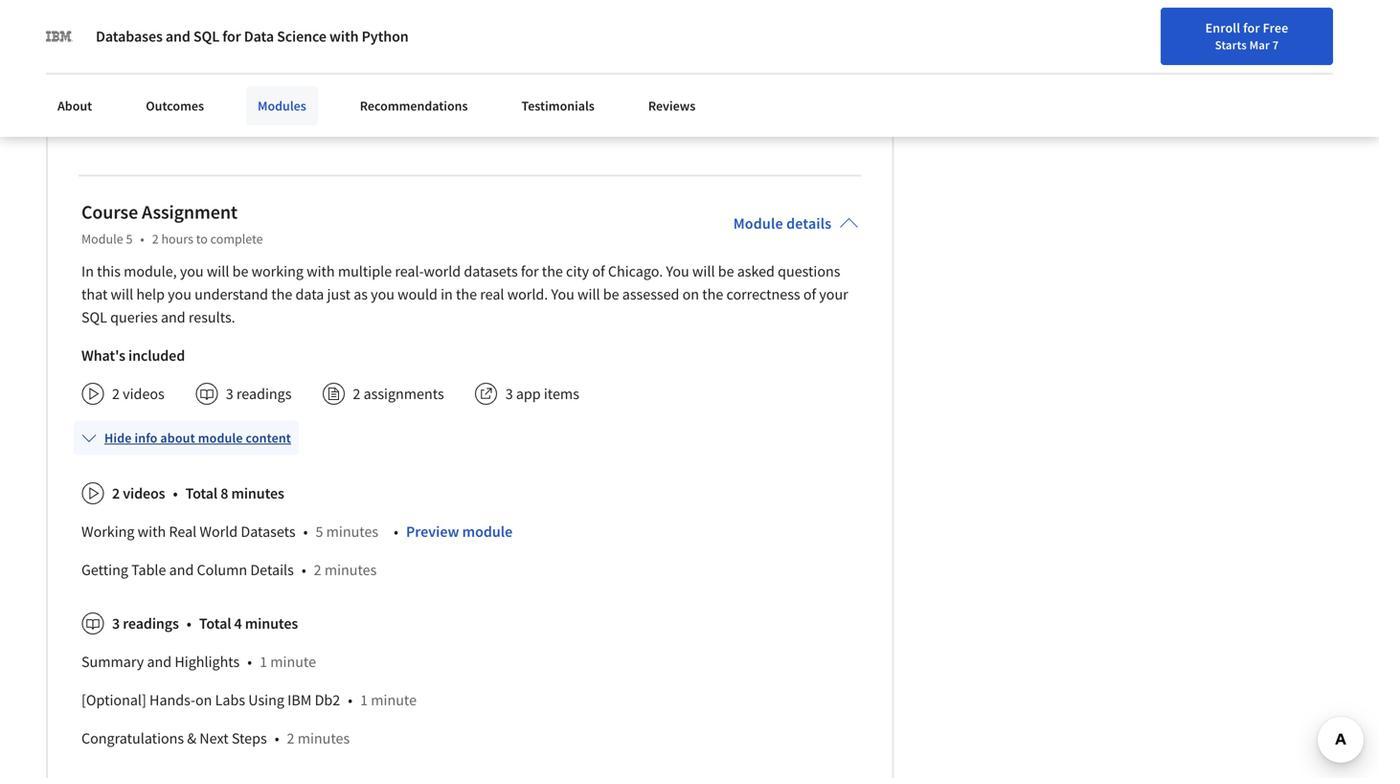Task type: locate. For each thing, give the bounding box(es) containing it.
0 horizontal spatial you
[[551, 285, 575, 304]]

in inside 'link'
[[1267, 60, 1278, 78]]

5 inside course assignment module 5 • 2 hours to complete
[[126, 230, 133, 247]]

sql left cheat
[[81, 112, 107, 131]]

0 horizontal spatial world
[[200, 522, 238, 542]]

you right as
[[371, 285, 395, 304]]

readings down table
[[123, 614, 179, 633]]

module down course
[[81, 230, 123, 247]]

[optional] hands-on labs using ibm db2 • 1 minute
[[81, 691, 417, 710]]

0 vertical spatial on
[[683, 285, 699, 304]]

• total 8 minutes
[[173, 484, 284, 503]]

1 2 videos from the top
[[112, 384, 165, 404]]

sql up 15
[[193, 27, 220, 46]]

0 horizontal spatial in
[[81, 262, 94, 281]]

• up 'outcomes'
[[172, 74, 177, 93]]

0 vertical spatial databases
[[96, 27, 163, 46]]

0 vertical spatial minute
[[270, 653, 316, 672]]

with inside hide info about module content region
[[138, 522, 166, 542]]

2 right details
[[314, 561, 322, 580]]

0 vertical spatial readings
[[237, 384, 292, 404]]

1 vertical spatial with
[[307, 262, 335, 281]]

with right science
[[330, 27, 359, 46]]

results.
[[189, 308, 235, 327]]

lab:
[[178, 20, 206, 40]]

datasets
[[241, 522, 296, 542]]

videos
[[123, 384, 165, 404], [123, 484, 165, 503]]

working with real world datasets • 5 minutes
[[81, 522, 379, 542]]

• up real
[[173, 484, 178, 503]]

1 horizontal spatial free
[[1343, 63, 1369, 80]]

free up 7
[[1263, 19, 1289, 36]]

• up module,
[[140, 230, 144, 247]]

2 videos from the top
[[123, 484, 165, 503]]

outcomes link
[[134, 86, 216, 126]]

2 videos up working
[[112, 484, 165, 503]]

python
[[362, 27, 409, 46], [366, 112, 412, 131]]

0 vertical spatial 1
[[112, 74, 120, 93]]

on left labs
[[195, 691, 212, 710]]

2 horizontal spatial 1
[[360, 691, 368, 710]]

[optional]
[[81, 691, 146, 710]]

1 horizontal spatial 3 readings
[[226, 384, 292, 404]]

databases up 1 plugin
[[96, 27, 163, 46]]

course
[[81, 200, 138, 224]]

you right help in the top left of the page
[[168, 285, 192, 304]]

sql cheat sheet: accessing databases using python
[[81, 112, 412, 131]]

2 videos
[[112, 384, 165, 404], [112, 484, 165, 503]]

• right ibm
[[348, 691, 353, 710]]

0 horizontal spatial real
[[284, 20, 308, 40]]

2 vertical spatial total
[[199, 614, 231, 633]]

module inside region
[[462, 522, 513, 542]]

using
[[248, 691, 284, 710]]

1 up using
[[260, 653, 267, 672]]

0 horizontal spatial module
[[198, 429, 243, 447]]

minute right ibm
[[371, 691, 417, 710]]

0 vertical spatial real
[[284, 20, 308, 40]]

data inside hide info about module content region
[[352, 20, 382, 40]]

1 horizontal spatial on
[[683, 285, 699, 304]]

0 vertical spatial python
[[362, 27, 409, 46]]

1 horizontal spatial world
[[311, 20, 349, 40]]

1 left plugin
[[112, 74, 120, 93]]

• up "summary and highlights • 1 minute"
[[187, 614, 192, 633]]

databases inside hide info about module content region
[[259, 112, 325, 131]]

None search field
[[273, 50, 589, 89]]

1 videos from the top
[[123, 384, 165, 404]]

0 horizontal spatial of
[[592, 262, 605, 281]]

multiple
[[338, 262, 392, 281]]

1 horizontal spatial module
[[462, 522, 513, 542]]

1 horizontal spatial db2
[[315, 691, 340, 710]]

1 vertical spatial videos
[[123, 484, 165, 503]]

minutes
[[238, 74, 291, 93], [231, 484, 284, 503], [326, 522, 379, 542], [325, 561, 377, 580], [245, 614, 298, 633], [298, 729, 350, 748]]

minutes down ibm
[[298, 729, 350, 748]]

1 vertical spatial module
[[462, 522, 513, 542]]

understand
[[195, 285, 268, 304]]

3 readings inside info about module content element
[[112, 614, 179, 633]]

will
[[207, 262, 229, 281], [693, 262, 715, 281], [111, 285, 133, 304], [578, 285, 600, 304]]

2 up working
[[112, 484, 120, 503]]

testimonials link
[[510, 86, 606, 126]]

in right log
[[1267, 60, 1278, 78]]

0 vertical spatial total
[[184, 74, 217, 93]]

0 horizontal spatial db2
[[149, 20, 175, 40]]

1 vertical spatial your
[[819, 285, 849, 304]]

module right about
[[198, 429, 243, 447]]

you up assessed
[[666, 262, 690, 281]]

1 vertical spatial 5
[[316, 522, 323, 542]]

readings up content
[[237, 384, 292, 404]]

0 horizontal spatial on
[[195, 691, 212, 710]]

assessed
[[623, 285, 680, 304]]

• right the steps
[[275, 729, 279, 748]]

1 vertical spatial readings
[[123, 614, 179, 633]]

• right datasets
[[303, 522, 308, 542]]

1 vertical spatial databases
[[259, 112, 325, 131]]

(optional)  db2 lab: analyzing a real world data set
[[81, 20, 406, 40]]

1 horizontal spatial you
[[666, 262, 690, 281]]

1 horizontal spatial module
[[734, 214, 783, 233]]

1 horizontal spatial data
[[352, 20, 382, 40]]

sql down the that
[[81, 308, 107, 327]]

2 hide info about module content region from the top
[[81, 467, 859, 779]]

2 assignments
[[353, 384, 444, 404]]

in left the this
[[81, 262, 94, 281]]

congratulations & next steps • 2 minutes
[[81, 729, 350, 748]]

with left real
[[138, 522, 166, 542]]

minute up ibm
[[270, 653, 316, 672]]

your down questions
[[819, 285, 849, 304]]

• preview module
[[394, 522, 513, 542]]

1 vertical spatial 2 videos
[[112, 484, 165, 503]]

1 horizontal spatial databases
[[259, 112, 325, 131]]

0 vertical spatial world
[[311, 20, 349, 40]]

db2 left lab:
[[149, 20, 175, 40]]

total left 4 at the bottom of page
[[199, 614, 231, 633]]

0 vertical spatial sql
[[193, 27, 220, 46]]

3 inside info about module content element
[[112, 614, 120, 633]]

for up the mar at the right of the page
[[1244, 19, 1261, 36]]

that
[[81, 285, 108, 304]]

5 down course
[[126, 230, 133, 247]]

db2
[[149, 20, 175, 40], [315, 691, 340, 710]]

be down chicago.
[[603, 285, 619, 304]]

will down city
[[578, 285, 600, 304]]

videos up working
[[123, 484, 165, 503]]

3 up summary
[[112, 614, 120, 633]]

0 vertical spatial videos
[[123, 384, 165, 404]]

data
[[352, 20, 382, 40], [244, 27, 274, 46]]

0 horizontal spatial readings
[[123, 614, 179, 633]]

1 hide info about module content region from the top
[[81, 0, 859, 149]]

hide info about module content region
[[81, 0, 859, 149], [81, 467, 859, 779]]

chicago.
[[608, 262, 663, 281]]

1 right ibm
[[360, 691, 368, 710]]

for right lab:
[[222, 27, 241, 46]]

0 horizontal spatial free
[[1263, 19, 1289, 36]]

real right a
[[284, 20, 308, 40]]

getting table and column details • 2 minutes
[[81, 561, 377, 580]]

sql
[[193, 27, 220, 46], [81, 112, 107, 131], [81, 308, 107, 327]]

1 horizontal spatial in
[[1267, 60, 1278, 78]]

0 horizontal spatial module
[[81, 230, 123, 247]]

would
[[398, 285, 438, 304]]

real inside in this module, you will be working with multiple real-world datasets for the city of chicago. you will be asked questions that will help you understand the data just as you would in the real world. you will be assessed on the correctness of your sql queries and results.
[[480, 285, 504, 304]]

of right city
[[592, 262, 605, 281]]

0 vertical spatial 2 videos
[[112, 384, 165, 404]]

on
[[683, 285, 699, 304], [195, 691, 212, 710]]

0 vertical spatial in
[[1267, 60, 1278, 78]]

and
[[166, 27, 190, 46], [161, 308, 186, 327], [169, 561, 194, 580], [147, 653, 172, 672]]

0 vertical spatial hide info about module content region
[[81, 0, 859, 149]]

you down city
[[551, 285, 575, 304]]

3 left app at the left of page
[[506, 384, 513, 404]]

3 readings up content
[[226, 384, 292, 404]]

1 vertical spatial real
[[480, 285, 504, 304]]

log in link
[[1234, 57, 1288, 80]]

• total 15 minutes
[[172, 74, 291, 93]]

db2 right ibm
[[315, 691, 340, 710]]

0 horizontal spatial 3
[[112, 614, 120, 633]]

videos inside hide info about module content region
[[123, 484, 165, 503]]

2 down what's
[[112, 384, 120, 404]]

1 horizontal spatial real
[[480, 285, 504, 304]]

0 vertical spatial module
[[198, 429, 243, 447]]

2 vertical spatial with
[[138, 522, 166, 542]]

on right assessed
[[683, 285, 699, 304]]

enroll for free starts mar 7
[[1206, 19, 1289, 53]]

world right real
[[200, 522, 238, 542]]

4
[[234, 614, 242, 633]]

for up world.
[[521, 262, 539, 281]]

0 horizontal spatial 5
[[126, 230, 133, 247]]

• up [optional] hands-on labs using ibm db2 • 1 minute
[[247, 653, 252, 672]]

be left asked
[[718, 262, 734, 281]]

free inside enroll for free starts mar 7
[[1263, 19, 1289, 36]]

world
[[311, 20, 349, 40], [200, 522, 238, 542]]

labs
[[215, 691, 245, 710]]

0 horizontal spatial your
[[819, 285, 849, 304]]

world right a
[[311, 20, 349, 40]]

in this module, you will be working with multiple real-world datasets for the city of chicago. you will be asked questions that will help you understand the data just as you would in the real world. you will be assessed on the correctness of your sql queries and results.
[[81, 262, 849, 327]]

1 horizontal spatial 3
[[226, 384, 233, 404]]

1 vertical spatial 3 readings
[[112, 614, 179, 633]]

0 horizontal spatial 1
[[112, 74, 120, 93]]

next
[[200, 729, 229, 748]]

1 vertical spatial on
[[195, 691, 212, 710]]

1 horizontal spatial 5
[[316, 522, 323, 542]]

log
[[1244, 60, 1264, 78]]

1 horizontal spatial your
[[1132, 60, 1158, 78]]

python right "using"
[[366, 112, 412, 131]]

2 horizontal spatial be
[[718, 262, 734, 281]]

join
[[1295, 63, 1320, 80]]

0 vertical spatial of
[[592, 262, 605, 281]]

1 vertical spatial you
[[551, 285, 575, 304]]

1 vertical spatial of
[[804, 285, 816, 304]]

2 videos down what's included
[[112, 384, 165, 404]]

and left analyzing
[[166, 27, 190, 46]]

2 videos inside info about module content element
[[112, 484, 165, 503]]

1 vertical spatial free
[[1343, 63, 1369, 80]]

3 app items
[[506, 384, 580, 404]]

table
[[131, 561, 166, 580]]

module
[[734, 214, 783, 233], [81, 230, 123, 247]]

3 readings up summary
[[112, 614, 179, 633]]

items
[[544, 384, 580, 404]]

total left 8
[[185, 484, 218, 503]]

sql inside in this module, you will be working with multiple real-world datasets for the city of chicago. you will be asked questions that will help you understand the data just as you would in the real world. you will be assessed on the correctness of your sql queries and results.
[[81, 308, 107, 327]]

1 vertical spatial minute
[[371, 691, 417, 710]]

1 horizontal spatial readings
[[237, 384, 292, 404]]

2 2 videos from the top
[[112, 484, 165, 503]]

1 vertical spatial in
[[81, 262, 94, 281]]

module right preview
[[462, 522, 513, 542]]

0 horizontal spatial 3 readings
[[112, 614, 179, 633]]

1 vertical spatial total
[[185, 484, 218, 503]]

1 vertical spatial 1
[[260, 653, 267, 672]]

5 right datasets
[[316, 522, 323, 542]]

real down datasets
[[480, 285, 504, 304]]

correctness
[[727, 285, 801, 304]]

your right the find at right
[[1132, 60, 1158, 78]]

set
[[385, 20, 406, 40]]

0 vertical spatial 5
[[126, 230, 133, 247]]

with
[[330, 27, 359, 46], [307, 262, 335, 281], [138, 522, 166, 542]]

15
[[219, 74, 235, 93]]

testimonials
[[522, 97, 595, 114]]

databases
[[96, 27, 163, 46], [259, 112, 325, 131]]

1 vertical spatial db2
[[315, 691, 340, 710]]

module up asked
[[734, 214, 783, 233]]

recommendations link
[[348, 86, 480, 126]]

total for total 4 minutes
[[199, 614, 231, 633]]

0 vertical spatial with
[[330, 27, 359, 46]]

•
[[172, 74, 177, 93], [140, 230, 144, 247], [173, 484, 178, 503], [303, 522, 308, 542], [394, 522, 399, 542], [302, 561, 306, 580], [187, 614, 192, 633], [247, 653, 252, 672], [348, 691, 353, 710], [275, 729, 279, 748]]

of down questions
[[804, 285, 816, 304]]

2 vertical spatial sql
[[81, 308, 107, 327]]

0 vertical spatial you
[[666, 262, 690, 281]]

0 vertical spatial db2
[[149, 20, 175, 40]]

free right join
[[1343, 63, 1369, 80]]

for right join
[[1323, 63, 1340, 80]]

join for free link
[[1290, 53, 1374, 90]]

in
[[1267, 60, 1278, 78], [81, 262, 94, 281]]

8
[[221, 484, 228, 503]]

3 readings
[[226, 384, 292, 404], [112, 614, 179, 633]]

minute
[[270, 653, 316, 672], [371, 691, 417, 710]]

and down help in the top left of the page
[[161, 308, 186, 327]]

preview
[[406, 522, 459, 542]]

1 vertical spatial hide info about module content region
[[81, 467, 859, 779]]

videos down what's included
[[123, 384, 165, 404]]

world
[[424, 262, 461, 281]]

hide info about module content region containing 2 videos
[[81, 467, 859, 779]]

3 up hide info about module content
[[226, 384, 233, 404]]

python up recommendations
[[362, 27, 409, 46]]

getting
[[81, 561, 128, 580]]

5
[[126, 230, 133, 247], [316, 522, 323, 542]]

datasets
[[464, 262, 518, 281]]

1 vertical spatial world
[[200, 522, 238, 542]]

0 vertical spatial free
[[1263, 19, 1289, 36]]

1 vertical spatial sql
[[81, 112, 107, 131]]

be up understand
[[232, 262, 249, 281]]

total
[[184, 74, 217, 93], [185, 484, 218, 503], [199, 614, 231, 633]]

with up data on the left of page
[[307, 262, 335, 281]]

total left 15
[[184, 74, 217, 93]]

minutes left preview
[[326, 522, 379, 542]]

1 vertical spatial python
[[366, 112, 412, 131]]

details
[[250, 561, 294, 580]]

2
[[152, 230, 159, 247], [112, 384, 120, 404], [353, 384, 361, 404], [112, 484, 120, 503], [314, 561, 322, 580], [287, 729, 295, 748]]

just
[[327, 285, 351, 304]]

preview module link
[[406, 522, 513, 542]]

modules
[[258, 97, 306, 114]]

databases left "using"
[[259, 112, 325, 131]]

2 left hours
[[152, 230, 159, 247]]

2 horizontal spatial 3
[[506, 384, 513, 404]]

about link
[[46, 86, 104, 126]]

as
[[354, 285, 368, 304]]



Task type: describe. For each thing, give the bounding box(es) containing it.
• total 4 minutes
[[187, 614, 298, 633]]

world inside info about module content element
[[200, 522, 238, 542]]

readings inside hide info about module content region
[[123, 614, 179, 633]]

accessing
[[194, 112, 256, 131]]

to
[[196, 230, 208, 247]]

and inside in this module, you will be working with multiple real-world datasets for the city of chicago. you will be asked questions that will help you understand the data just as you would in the real world. you will be assessed on the correctness of your sql queries and results.
[[161, 308, 186, 327]]

minutes up modules
[[238, 74, 291, 93]]

1 horizontal spatial 1
[[260, 653, 267, 672]]

on inside in this module, you will be working with multiple real-world datasets for the city of chicago. you will be asked questions that will help you understand the data just as you would in the real world. you will be assessed on the correctness of your sql queries and results.
[[683, 285, 699, 304]]

2 down ibm
[[287, 729, 295, 748]]

new
[[1160, 60, 1185, 78]]

recommendations
[[360, 97, 468, 114]]

real-
[[395, 262, 424, 281]]

about
[[57, 97, 92, 114]]

1 horizontal spatial be
[[603, 285, 619, 304]]

summary and highlights • 1 minute
[[81, 653, 316, 672]]

will left asked
[[693, 262, 715, 281]]

outcomes
[[146, 97, 204, 114]]

reviews
[[648, 97, 696, 114]]

info about module content element
[[74, 413, 859, 779]]

0 vertical spatial your
[[1132, 60, 1158, 78]]

minutes right 8
[[231, 484, 284, 503]]

• left preview
[[394, 522, 399, 542]]

working
[[252, 262, 304, 281]]

info
[[135, 429, 158, 447]]

real inside hide info about module content region
[[284, 20, 308, 40]]

• right details
[[302, 561, 306, 580]]

column
[[197, 561, 247, 580]]

minutes right 4 at the bottom of page
[[245, 614, 298, 633]]

for inside enroll for free starts mar 7
[[1244, 19, 1261, 36]]

content
[[246, 429, 291, 447]]

details
[[787, 214, 832, 233]]

1 horizontal spatial of
[[804, 285, 816, 304]]

world.
[[507, 285, 548, 304]]

free for join for free
[[1343, 63, 1369, 80]]

banner navigation
[[15, 0, 539, 38]]

• inside course assignment module 5 • 2 hours to complete
[[140, 230, 144, 247]]

2 left the assignments
[[353, 384, 361, 404]]

congratulations
[[81, 729, 184, 748]]

2 vertical spatial 1
[[360, 691, 368, 710]]

the down the working
[[271, 285, 292, 304]]

mar
[[1250, 37, 1270, 53]]

join for free
[[1295, 63, 1369, 80]]

module inside dropdown button
[[198, 429, 243, 447]]

python inside hide info about module content region
[[366, 112, 412, 131]]

will up understand
[[207, 262, 229, 281]]

you down the to
[[180, 262, 204, 281]]

in
[[441, 285, 453, 304]]

the right "in"
[[456, 285, 477, 304]]

databases and sql for data science with python
[[96, 27, 409, 46]]

hide info about module content button
[[74, 421, 299, 455]]

(optional)
[[81, 20, 146, 40]]

career
[[1188, 60, 1225, 78]]

0 horizontal spatial be
[[232, 262, 249, 281]]

starts
[[1215, 37, 1247, 53]]

free for enroll for free starts mar 7
[[1263, 19, 1289, 36]]

cheat
[[110, 112, 147, 131]]

enroll
[[1206, 19, 1241, 36]]

and up "hands-"
[[147, 653, 172, 672]]

course assignment module 5 • 2 hours to complete
[[81, 200, 263, 247]]

city
[[566, 262, 589, 281]]

reviews link
[[637, 86, 707, 126]]

total for total 15 minutes
[[184, 74, 217, 93]]

total for total 8 minutes
[[185, 484, 218, 503]]

for inside in this module, you will be working with multiple real-world datasets for the city of chicago. you will be asked questions that will help you understand the data just as you would in the real world. you will be assessed on the correctness of your sql queries and results.
[[521, 262, 539, 281]]

asked
[[737, 262, 775, 281]]

analyzing
[[209, 20, 270, 40]]

will up queries
[[111, 285, 133, 304]]

&
[[187, 729, 196, 748]]

using
[[328, 112, 363, 131]]

the left city
[[542, 262, 563, 281]]

hide info about module content region containing (optional)  db2 lab: analyzing a real world data set
[[81, 0, 859, 149]]

and right table
[[169, 561, 194, 580]]

2 inside course assignment module 5 • 2 hours to complete
[[152, 230, 159, 247]]

this
[[97, 262, 121, 281]]

queries
[[110, 308, 158, 327]]

in inside in this module, you will be working with multiple real-world datasets for the city of chicago. you will be asked questions that will help you understand the data just as you would in the real world. you will be assessed on the correctness of your sql queries and results.
[[81, 262, 94, 281]]

0 vertical spatial 3 readings
[[226, 384, 292, 404]]

with inside in this module, you will be working with multiple real-world datasets for the city of chicago. you will be asked questions that will help you understand the data just as you would in the real world. you will be assessed on the correctness of your sql queries and results.
[[307, 262, 335, 281]]

included
[[128, 346, 185, 365]]

hours
[[161, 230, 193, 247]]

module,
[[124, 262, 177, 281]]

steps
[[232, 729, 267, 748]]

data
[[296, 285, 324, 304]]

module details
[[734, 214, 832, 233]]

sql inside hide info about module content region
[[81, 112, 107, 131]]

your inside in this module, you will be working with multiple real-world datasets for the city of chicago. you will be asked questions that will help you understand the data just as you would in the real world. you will be assessed on the correctness of your sql queries and results.
[[819, 285, 849, 304]]

a
[[273, 20, 281, 40]]

7
[[1273, 37, 1279, 53]]

find your new career link
[[1095, 57, 1234, 81]]

help
[[136, 285, 165, 304]]

ibm
[[288, 691, 312, 710]]

1 plugin
[[112, 74, 164, 93]]

questions
[[778, 262, 841, 281]]

science
[[277, 27, 327, 46]]

real
[[169, 522, 197, 542]]

what's
[[81, 346, 125, 365]]

minutes right details
[[325, 561, 377, 580]]

about
[[160, 429, 195, 447]]

ibm image
[[46, 23, 73, 50]]

on inside region
[[195, 691, 212, 710]]

app
[[516, 384, 541, 404]]

coursera image
[[23, 54, 145, 85]]

find
[[1105, 60, 1130, 78]]

hide info about module content region inside info about module content element
[[81, 467, 859, 779]]

module inside course assignment module 5 • 2 hours to complete
[[81, 230, 123, 247]]

the left correctness on the top right
[[702, 285, 724, 304]]

working
[[81, 522, 135, 542]]

5 inside info about module content element
[[316, 522, 323, 542]]

log in
[[1244, 60, 1278, 78]]

summary
[[81, 653, 144, 672]]

0 horizontal spatial minute
[[270, 653, 316, 672]]

hide info about module content
[[104, 429, 291, 447]]

0 horizontal spatial data
[[244, 27, 274, 46]]

1 horizontal spatial minute
[[371, 691, 417, 710]]

0 horizontal spatial databases
[[96, 27, 163, 46]]

find your new career
[[1105, 60, 1225, 78]]

assignment
[[142, 200, 238, 224]]

plugin
[[123, 74, 164, 93]]

db2 inside info about module content element
[[315, 691, 340, 710]]

hide
[[104, 429, 132, 447]]



Task type: vqa. For each thing, say whether or not it's contained in the screenshot.
also within "DATA ENGINEERS PREPARE AND MANAGE LARGE AMOUNTS OF DATA. THEY ALSO DEVELOP AND OPTIMIZE DATA PIPELINES AND INFRASTRUCTURE, GETTING THE DATA READY FOR DATA SCIENTISTS AND BUSINESS ANALYSTS TO WORK WITH. DATA ENGINEERS MAKE THE DATA ACCESSIBLE SO BUSINESSES CAN OPTIMIZE THEIR PERFORMANCE."
no



